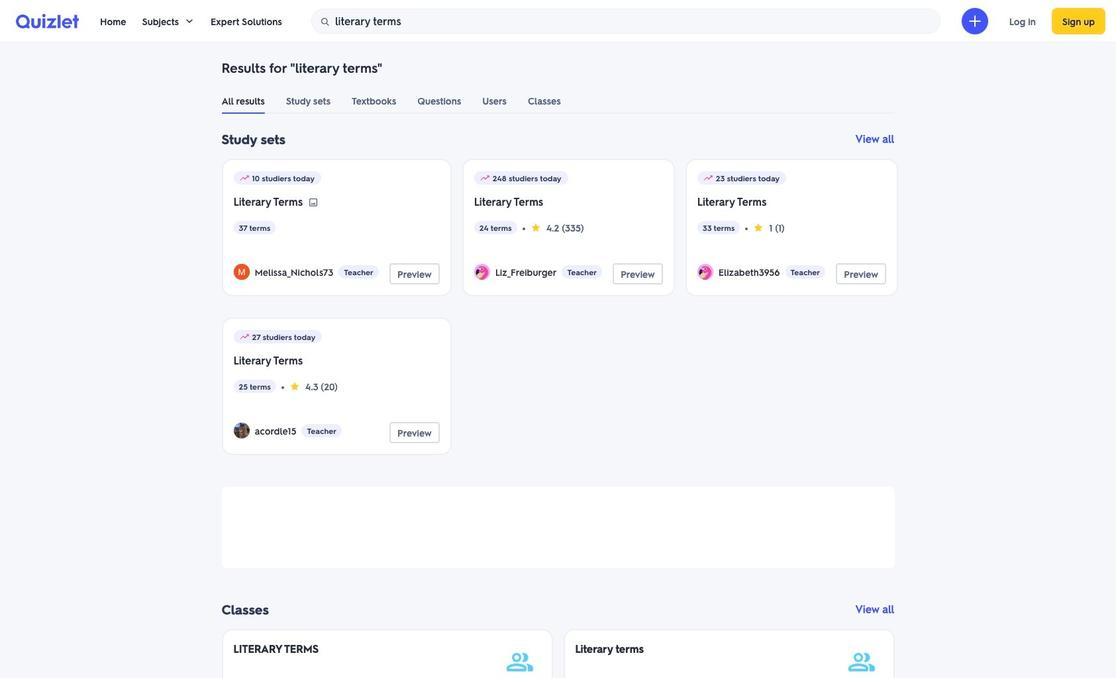 Task type: locate. For each thing, give the bounding box(es) containing it.
image image
[[308, 197, 319, 208]]

3 tab from the left
[[352, 87, 396, 114]]

star filled image
[[530, 223, 541, 233], [289, 382, 300, 392]]

1 tab from the left
[[222, 87, 265, 114]]

6 tab from the left
[[528, 87, 561, 114]]

5 tab from the left
[[482, 87, 507, 114]]

tab list
[[211, 87, 905, 114]]

1 quizlet image from the top
[[16, 13, 79, 29]]

1 horizontal spatial star filled image
[[530, 223, 541, 233]]

people image
[[504, 647, 536, 679]]

people image
[[846, 647, 877, 679]]

tab
[[222, 87, 265, 114], [286, 87, 331, 114], [352, 87, 396, 114], [417, 87, 461, 114], [482, 87, 507, 114], [528, 87, 561, 114]]

2 tab from the left
[[286, 87, 331, 114]]

profile picture image
[[233, 264, 249, 280], [474, 264, 490, 280], [697, 264, 713, 280], [233, 423, 249, 439]]

star filled image
[[753, 223, 764, 233]]

1 vertical spatial star filled image
[[289, 382, 300, 392]]

upward graph image
[[239, 173, 249, 183], [479, 173, 490, 183], [703, 173, 713, 183], [239, 332, 249, 342]]

0 horizontal spatial star filled image
[[289, 382, 300, 392]]

0 vertical spatial star filled image
[[530, 223, 541, 233]]

quizlet image
[[16, 13, 79, 29], [16, 14, 79, 29]]

None search field
[[311, 8, 940, 34]]

Search field
[[312, 9, 940, 34]]

create image
[[967, 13, 983, 29]]



Task type: vqa. For each thing, say whether or not it's contained in the screenshot.
upward graph icon to the left
yes



Task type: describe. For each thing, give the bounding box(es) containing it.
4 tab from the left
[[417, 87, 461, 114]]

advertisement element
[[317, 498, 799, 558]]

Search text field
[[335, 9, 936, 34]]

search image
[[320, 16, 330, 27]]

caret down image
[[184, 16, 195, 26]]

2 quizlet image from the top
[[16, 14, 79, 29]]



